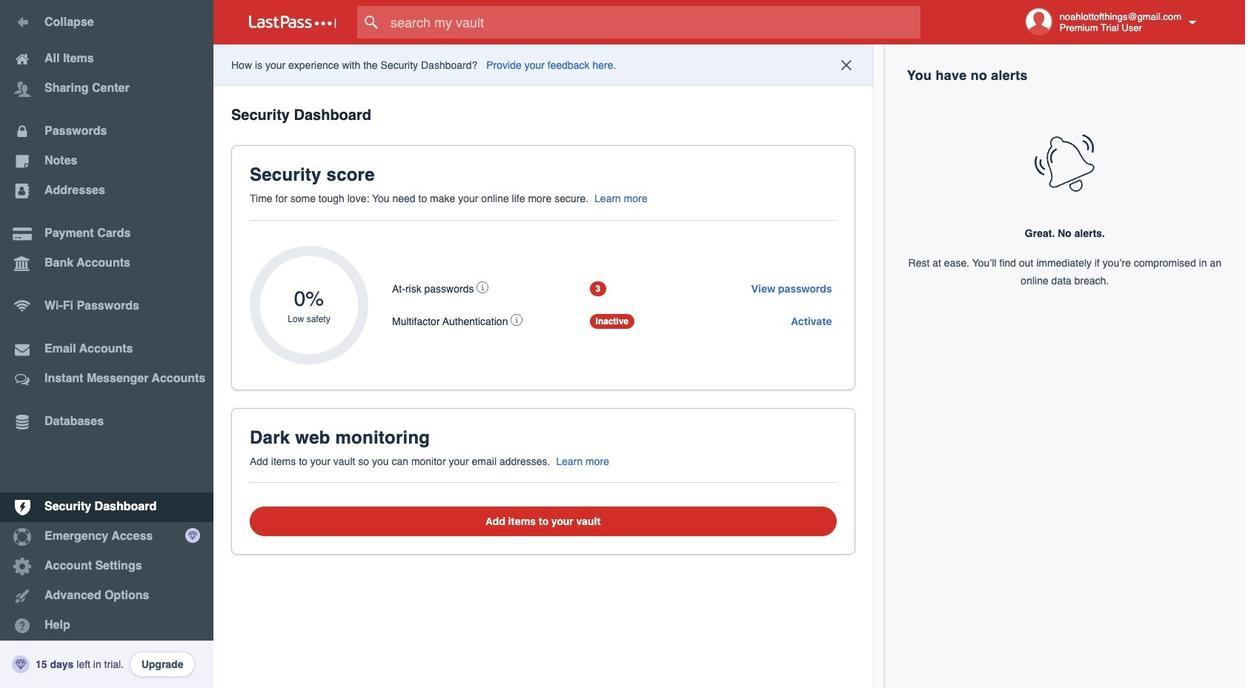 Task type: describe. For each thing, give the bounding box(es) containing it.
main navigation navigation
[[0, 0, 214, 689]]



Task type: vqa. For each thing, say whether or not it's contained in the screenshot.
text field
no



Task type: locate. For each thing, give the bounding box(es) containing it.
search my vault text field
[[357, 6, 950, 39]]

lastpass image
[[249, 16, 337, 29]]

Search search field
[[357, 6, 950, 39]]



